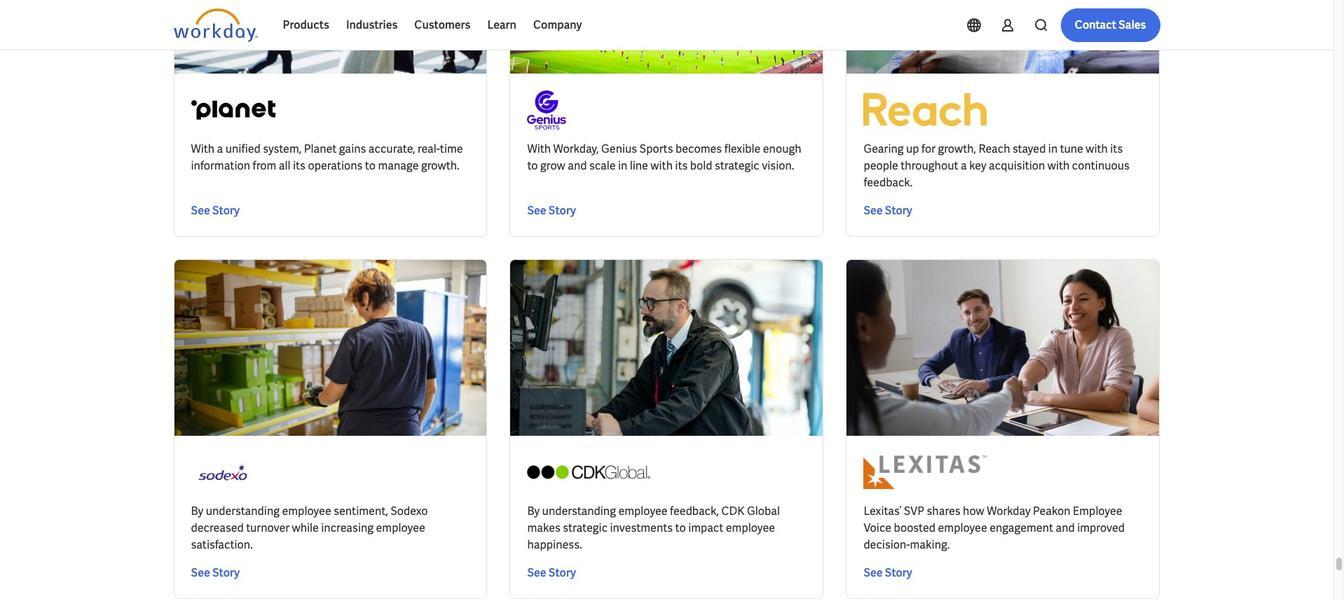 Task type: vqa. For each thing, say whether or not it's contained in the screenshot.
accurate,
yes



Task type: describe. For each thing, give the bounding box(es) containing it.
genius sports group limited image
[[527, 90, 566, 130]]

see for with workday, genius sports becomes flexible enough to grow and scale in line with its bold strategic vision.
[[527, 203, 546, 218]]

Search Customer Stories text field
[[961, 9, 1133, 34]]

by understanding employee feedback, cdk global makes strategic investments to impact employee happiness.
[[527, 504, 780, 552]]

sentiment,
[[334, 504, 388, 519]]

boosted
[[894, 521, 936, 535]]

from
[[253, 158, 276, 173]]

clear
[[548, 15, 571, 28]]

story for gearing up for growth, reach stayed in tune with its people throughout a key acquisition with continuous feedback.
[[885, 203, 913, 218]]

tune
[[1060, 142, 1084, 156]]

see for lexitas' svp shares how workday peakon employee voice boosted employee engagement and improved decision-making.
[[864, 566, 883, 580]]

by understanding employee sentiment, sodexo decreased turnover while increasing employee satisfaction.
[[191, 504, 428, 552]]

industries
[[346, 18, 398, 32]]

employee up investments
[[618, 504, 668, 519]]

employee
[[1073, 504, 1123, 519]]

vision.
[[762, 158, 794, 173]]

satisfaction.
[[191, 538, 253, 552]]

gains
[[339, 142, 366, 156]]

outcome
[[389, 15, 430, 28]]

strategic inside with workday, genius sports becomes flexible enough to grow and scale in line with its bold strategic vision.
[[715, 158, 760, 173]]

customers
[[414, 18, 471, 32]]

its inside the gearing up for growth, reach stayed in tune with its people throughout a key acquisition with continuous feedback.
[[1110, 142, 1123, 156]]

growth,
[[938, 142, 976, 156]]

workday
[[987, 504, 1031, 519]]

see for with a unified system, planet gains accurate, real-time information from all its operations to manage growth.
[[191, 203, 210, 218]]

employee down global
[[726, 521, 775, 535]]

shares
[[927, 504, 961, 519]]

making.
[[910, 538, 950, 552]]

with for with workday, genius sports becomes flexible enough to grow and scale in line with its bold strategic vision.
[[527, 142, 551, 156]]

with for with a unified system, planet gains accurate, real-time information from all its operations to manage growth.
[[191, 142, 215, 156]]

with a unified system, planet gains accurate, real-time information from all its operations to manage growth.
[[191, 142, 463, 173]]

go to the homepage image
[[173, 8, 258, 42]]

time
[[440, 142, 463, 156]]

information
[[191, 158, 250, 173]]

and inside with workday, genius sports becomes flexible enough to grow and scale in line with its bold strategic vision.
[[568, 158, 587, 173]]

becomes
[[676, 142, 722, 156]]

cdk
[[722, 504, 745, 519]]

how
[[963, 504, 985, 519]]

scale
[[589, 158, 616, 173]]

topic button
[[173, 8, 237, 36]]

flexible
[[724, 142, 761, 156]]

line
[[630, 158, 648, 173]]

turnover
[[246, 521, 290, 535]]

business outcome
[[347, 15, 430, 28]]

topic
[[185, 15, 209, 28]]

all
[[279, 158, 291, 173]]

planet
[[304, 142, 337, 156]]

all
[[574, 15, 585, 28]]

see for by understanding employee feedback, cdk global makes strategic investments to impact employee happiness.
[[527, 566, 546, 580]]

more button
[[470, 8, 533, 36]]

gearing up for growth, reach stayed in tune with its people throughout a key acquisition with continuous feedback.
[[864, 142, 1130, 190]]

clear all button
[[544, 8, 589, 36]]

products button
[[274, 8, 338, 42]]

decision-
[[864, 538, 910, 552]]

story for with a unified system, planet gains accurate, real-time information from all its operations to manage growth.
[[212, 203, 240, 218]]

contact sales link
[[1061, 8, 1160, 42]]

by for by understanding employee sentiment, sodexo decreased turnover while increasing employee satisfaction.
[[191, 504, 203, 519]]

engagement
[[990, 521, 1053, 535]]

lexitas' svp shares how workday peakon employee voice boosted employee engagement and improved decision-making.
[[864, 504, 1125, 552]]

reach
[[979, 142, 1010, 156]]

bold
[[690, 158, 713, 173]]

sales
[[1119, 18, 1146, 32]]

customers button
[[406, 8, 479, 42]]

company button
[[525, 8, 591, 42]]

enough
[[763, 142, 802, 156]]

svp
[[904, 504, 925, 519]]

industry
[[259, 15, 296, 28]]

story for with workday, genius sports becomes flexible enough to grow and scale in line with its bold strategic vision.
[[549, 203, 576, 218]]

its inside with workday, genius sports becomes flexible enough to grow and scale in line with its bold strategic vision.
[[675, 158, 688, 173]]

sports
[[640, 142, 673, 156]]

system,
[[263, 142, 302, 156]]

a inside the with a unified system, planet gains accurate, real-time information from all its operations to manage growth.
[[217, 142, 223, 156]]

gearing
[[864, 142, 904, 156]]

lexitas image
[[864, 453, 987, 492]]

contact
[[1075, 18, 1117, 32]]

business
[[347, 15, 387, 28]]

and inside lexitas' svp shares how workday peakon employee voice boosted employee engagement and improved decision-making.
[[1056, 521, 1075, 535]]

sodexo image
[[191, 453, 255, 492]]

happiness.
[[527, 538, 582, 552]]

planet image
[[191, 90, 275, 130]]

cdk global, llc image
[[527, 453, 651, 492]]

see for by understanding employee sentiment, sodexo decreased turnover while increasing employee satisfaction.
[[191, 566, 210, 580]]

reach plc image
[[864, 90, 987, 130]]

increasing
[[321, 521, 374, 535]]

feedback,
[[670, 504, 719, 519]]

see story link for lexitas' svp shares how workday peakon employee voice boosted employee engagement and improved decision-making.
[[864, 565, 913, 582]]

employee down sodexo
[[376, 521, 425, 535]]

business outcome button
[[336, 8, 458, 36]]

learn
[[487, 18, 517, 32]]



Task type: locate. For each thing, give the bounding box(es) containing it.
story down satisfaction.
[[212, 566, 240, 580]]

strategic up happiness.
[[563, 521, 608, 535]]

0 horizontal spatial with
[[651, 158, 673, 173]]

growth.
[[421, 158, 460, 173]]

in inside with workday, genius sports becomes flexible enough to grow and scale in line with its bold strategic vision.
[[618, 158, 628, 173]]

0 horizontal spatial to
[[365, 158, 376, 173]]

workday,
[[553, 142, 599, 156]]

with inside the with a unified system, planet gains accurate, real-time information from all its operations to manage growth.
[[191, 142, 215, 156]]

real-
[[418, 142, 440, 156]]

1 with from the left
[[191, 142, 215, 156]]

by inside by understanding employee sentiment, sodexo decreased turnover while increasing employee satisfaction.
[[191, 504, 203, 519]]

improved
[[1077, 521, 1125, 535]]

1 horizontal spatial a
[[961, 158, 967, 173]]

see down decision-
[[864, 566, 883, 580]]

2 understanding from the left
[[542, 504, 616, 519]]

see story down happiness.
[[527, 566, 576, 580]]

in
[[1048, 142, 1058, 156], [618, 158, 628, 173]]

2 horizontal spatial to
[[675, 521, 686, 535]]

employee up while
[[282, 504, 331, 519]]

2 horizontal spatial with
[[1086, 142, 1108, 156]]

a left key
[[961, 158, 967, 173]]

to inside the with a unified system, planet gains accurate, real-time information from all its operations to manage growth.
[[365, 158, 376, 173]]

by
[[191, 504, 203, 519], [527, 504, 540, 519]]

0 horizontal spatial understanding
[[206, 504, 280, 519]]

more
[[481, 15, 504, 28]]

see story down satisfaction.
[[191, 566, 240, 580]]

and down workday,
[[568, 158, 587, 173]]

in left line
[[618, 158, 628, 173]]

story
[[212, 203, 240, 218], [549, 203, 576, 218], [885, 203, 913, 218], [212, 566, 240, 580], [549, 566, 576, 580], [885, 566, 913, 580]]

story down grow on the left of the page
[[549, 203, 576, 218]]

see story link down decision-
[[864, 565, 913, 582]]

a inside the gearing up for growth, reach stayed in tune with its people throughout a key acquisition with continuous feedback.
[[961, 158, 967, 173]]

1 horizontal spatial with
[[527, 142, 551, 156]]

continuous
[[1072, 158, 1130, 173]]

to
[[365, 158, 376, 173], [527, 158, 538, 173], [675, 521, 686, 535]]

see for gearing up for growth, reach stayed in tune with its people throughout a key acquisition with continuous feedback.
[[864, 203, 883, 218]]

acquisition
[[989, 158, 1045, 173]]

0 horizontal spatial by
[[191, 504, 203, 519]]

a
[[217, 142, 223, 156], [961, 158, 967, 173]]

see story down decision-
[[864, 566, 913, 580]]

by for by understanding employee feedback, cdk global makes strategic investments to impact employee happiness.
[[527, 504, 540, 519]]

2 horizontal spatial its
[[1110, 142, 1123, 156]]

a up information
[[217, 142, 223, 156]]

story down happiness.
[[549, 566, 576, 580]]

grow
[[540, 158, 565, 173]]

for
[[922, 142, 936, 156]]

employee
[[282, 504, 331, 519], [618, 504, 668, 519], [376, 521, 425, 535], [726, 521, 775, 535], [938, 521, 987, 535]]

0 horizontal spatial in
[[618, 158, 628, 173]]

0 horizontal spatial its
[[293, 158, 306, 173]]

1 vertical spatial and
[[1056, 521, 1075, 535]]

understanding inside by understanding employee feedback, cdk global makes strategic investments to impact employee happiness.
[[542, 504, 616, 519]]

lexitas'
[[864, 504, 902, 519]]

1 horizontal spatial its
[[675, 158, 688, 173]]

operations
[[308, 158, 363, 173]]

see story for with workday, genius sports becomes flexible enough to grow and scale in line with its bold strategic vision.
[[527, 203, 576, 218]]

1 by from the left
[[191, 504, 203, 519]]

with
[[191, 142, 215, 156], [527, 142, 551, 156]]

learn button
[[479, 8, 525, 42]]

strategic
[[715, 158, 760, 173], [563, 521, 608, 535]]

people
[[864, 158, 898, 173]]

voice
[[864, 521, 892, 535]]

see down information
[[191, 203, 210, 218]]

its
[[1110, 142, 1123, 156], [293, 158, 306, 173], [675, 158, 688, 173]]

with down tune
[[1048, 158, 1070, 173]]

to inside with workday, genius sports becomes flexible enough to grow and scale in line with its bold strategic vision.
[[527, 158, 538, 173]]

its inside the with a unified system, planet gains accurate, real-time information from all its operations to manage growth.
[[293, 158, 306, 173]]

to down gains
[[365, 158, 376, 173]]

1 horizontal spatial understanding
[[542, 504, 616, 519]]

understanding
[[206, 504, 280, 519], [542, 504, 616, 519]]

story for by understanding employee feedback, cdk global makes strategic investments to impact employee happiness.
[[549, 566, 576, 580]]

to down feedback,
[[675, 521, 686, 535]]

with up information
[[191, 142, 215, 156]]

story for lexitas' svp shares how workday peakon employee voice boosted employee engagement and improved decision-making.
[[885, 566, 913, 580]]

by up decreased
[[191, 504, 203, 519]]

see story link for with workday, genius sports becomes flexible enough to grow and scale in line with its bold strategic vision.
[[527, 203, 576, 219]]

see
[[191, 203, 210, 218], [527, 203, 546, 218], [864, 203, 883, 218], [191, 566, 210, 580], [527, 566, 546, 580], [864, 566, 883, 580]]

to inside by understanding employee feedback, cdk global makes strategic investments to impact employee happiness.
[[675, 521, 686, 535]]

see story down information
[[191, 203, 240, 218]]

in inside the gearing up for growth, reach stayed in tune with its people throughout a key acquisition with continuous feedback.
[[1048, 142, 1058, 156]]

see story down feedback.
[[864, 203, 913, 218]]

1 horizontal spatial strategic
[[715, 158, 760, 173]]

contact sales
[[1075, 18, 1146, 32]]

sodexo
[[391, 504, 428, 519]]

see down happiness.
[[527, 566, 546, 580]]

story for by understanding employee sentiment, sodexo decreased turnover while increasing employee satisfaction.
[[212, 566, 240, 580]]

see story link down happiness.
[[527, 565, 576, 582]]

its left bold
[[675, 158, 688, 173]]

1 horizontal spatial in
[[1048, 142, 1058, 156]]

throughout
[[901, 158, 959, 173]]

see story link for with a unified system, planet gains accurate, real-time information from all its operations to manage growth.
[[191, 203, 240, 219]]

manage
[[378, 158, 419, 173]]

2 with from the left
[[527, 142, 551, 156]]

stayed
[[1013, 142, 1046, 156]]

see story down grow on the left of the page
[[527, 203, 576, 218]]

see story for gearing up for growth, reach stayed in tune with its people throughout a key acquisition with continuous feedback.
[[864, 203, 913, 218]]

see story
[[191, 203, 240, 218], [527, 203, 576, 218], [864, 203, 913, 218], [191, 566, 240, 580], [527, 566, 576, 580], [864, 566, 913, 580]]

up
[[906, 142, 919, 156]]

company
[[533, 18, 582, 32]]

with inside with workday, genius sports becomes flexible enough to grow and scale in line with its bold strategic vision.
[[651, 158, 673, 173]]

to left grow on the left of the page
[[527, 158, 538, 173]]

see story link for by understanding employee sentiment, sodexo decreased turnover while increasing employee satisfaction.
[[191, 565, 240, 582]]

with inside with workday, genius sports becomes flexible enough to grow and scale in line with its bold strategic vision.
[[527, 142, 551, 156]]

products
[[283, 18, 329, 32]]

with down 'sports'
[[651, 158, 673, 173]]

story down information
[[212, 203, 240, 218]]

1 horizontal spatial to
[[527, 158, 538, 173]]

1 vertical spatial in
[[618, 158, 628, 173]]

its right all
[[293, 158, 306, 173]]

makes
[[527, 521, 561, 535]]

1 understanding from the left
[[206, 504, 280, 519]]

strategic inside by understanding employee feedback, cdk global makes strategic investments to impact employee happiness.
[[563, 521, 608, 535]]

0 horizontal spatial with
[[191, 142, 215, 156]]

industries button
[[338, 8, 406, 42]]

1 vertical spatial strategic
[[563, 521, 608, 535]]

see down feedback.
[[864, 203, 883, 218]]

0 horizontal spatial a
[[217, 142, 223, 156]]

accurate,
[[369, 142, 415, 156]]

understanding for turnover
[[206, 504, 280, 519]]

key
[[969, 158, 987, 173]]

genius
[[601, 142, 637, 156]]

by inside by understanding employee feedback, cdk global makes strategic investments to impact employee happiness.
[[527, 504, 540, 519]]

strategic down the flexible
[[715, 158, 760, 173]]

2 by from the left
[[527, 504, 540, 519]]

clear all
[[548, 15, 585, 28]]

0 vertical spatial a
[[217, 142, 223, 156]]

see story link down feedback.
[[864, 203, 913, 219]]

and down "peakon"
[[1056, 521, 1075, 535]]

story down decision-
[[885, 566, 913, 580]]

0 vertical spatial and
[[568, 158, 587, 173]]

see down satisfaction.
[[191, 566, 210, 580]]

understanding up turnover
[[206, 504, 280, 519]]

impact
[[688, 521, 724, 535]]

understanding for makes
[[542, 504, 616, 519]]

by up makes
[[527, 504, 540, 519]]

feedback.
[[864, 175, 913, 190]]

1 horizontal spatial with
[[1048, 158, 1070, 173]]

story down feedback.
[[885, 203, 913, 218]]

while
[[292, 521, 319, 535]]

understanding up makes
[[542, 504, 616, 519]]

see story link down information
[[191, 203, 240, 219]]

1 horizontal spatial and
[[1056, 521, 1075, 535]]

employee down 'how'
[[938, 521, 987, 535]]

0 horizontal spatial and
[[568, 158, 587, 173]]

see story for lexitas' svp shares how workday peakon employee voice boosted employee engagement and improved decision-making.
[[864, 566, 913, 580]]

see story link for by understanding employee feedback, cdk global makes strategic investments to impact employee happiness.
[[527, 565, 576, 582]]

with workday, genius sports becomes flexible enough to grow and scale in line with its bold strategic vision.
[[527, 142, 802, 173]]

see down grow on the left of the page
[[527, 203, 546, 218]]

1 vertical spatial a
[[961, 158, 967, 173]]

and
[[568, 158, 587, 173], [1056, 521, 1075, 535]]

decreased
[[191, 521, 244, 535]]

1 horizontal spatial by
[[527, 504, 540, 519]]

see story link for gearing up for growth, reach stayed in tune with its people throughout a key acquisition with continuous feedback.
[[864, 203, 913, 219]]

with up grow on the left of the page
[[527, 142, 551, 156]]

see story for with a unified system, planet gains accurate, real-time information from all its operations to manage growth.
[[191, 203, 240, 218]]

in left tune
[[1048, 142, 1058, 156]]

peakon
[[1033, 504, 1071, 519]]

global
[[747, 504, 780, 519]]

employee inside lexitas' svp shares how workday peakon employee voice boosted employee engagement and improved decision-making.
[[938, 521, 987, 535]]

industry button
[[248, 8, 324, 36]]

see story for by understanding employee feedback, cdk global makes strategic investments to impact employee happiness.
[[527, 566, 576, 580]]

unified
[[226, 142, 261, 156]]

with up continuous on the right top of page
[[1086, 142, 1108, 156]]

investments
[[610, 521, 673, 535]]

understanding inside by understanding employee sentiment, sodexo decreased turnover while increasing employee satisfaction.
[[206, 504, 280, 519]]

0 vertical spatial strategic
[[715, 158, 760, 173]]

0 horizontal spatial strategic
[[563, 521, 608, 535]]

its up continuous on the right top of page
[[1110, 142, 1123, 156]]

see story for by understanding employee sentiment, sodexo decreased turnover while increasing employee satisfaction.
[[191, 566, 240, 580]]

see story link down satisfaction.
[[191, 565, 240, 582]]

0 vertical spatial in
[[1048, 142, 1058, 156]]

see story link down grow on the left of the page
[[527, 203, 576, 219]]



